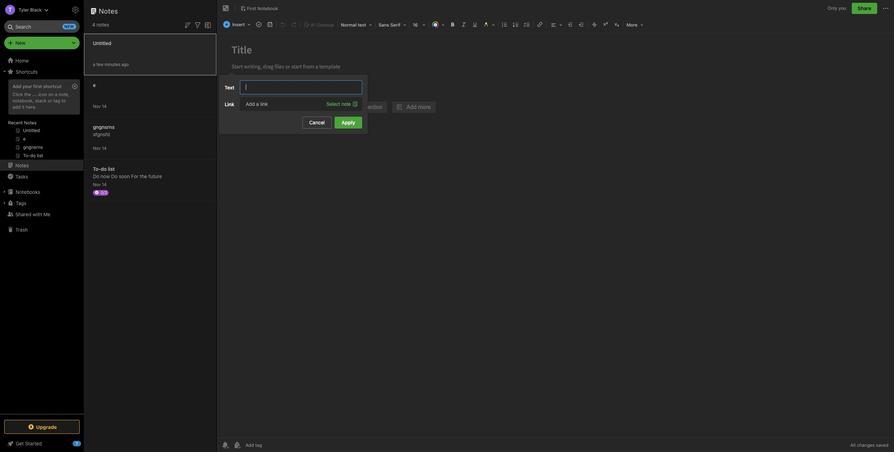 Task type: vqa. For each thing, say whether or not it's contained in the screenshot.
SEARCH BOX inside Main element
no



Task type: describe. For each thing, give the bounding box(es) containing it.
first notebook button
[[238, 3, 281, 13]]

gngnsrns sfgnsfd
[[93, 124, 115, 137]]

only you
[[828, 5, 847, 11]]

started
[[25, 441, 42, 447]]

for
[[131, 173, 139, 179]]

future
[[149, 173, 162, 179]]

tag
[[53, 98, 60, 103]]

insert link image
[[536, 20, 545, 29]]

14 for gngnsrns
[[102, 146, 107, 151]]

tags
[[16, 200, 26, 206]]

nov 14 for e
[[93, 104, 107, 109]]

Alignment field
[[548, 20, 565, 30]]

icon
[[38, 92, 47, 97]]

you
[[839, 5, 847, 11]]

first notebook
[[247, 5, 278, 11]]

here.
[[26, 104, 37, 110]]

the inside group
[[24, 92, 31, 97]]

share
[[859, 5, 872, 11]]

tyler black
[[19, 7, 42, 12]]

3 14 from the top
[[102, 182, 107, 187]]

16
[[413, 22, 418, 28]]

soon
[[119, 173, 130, 179]]

tasks
[[15, 174, 28, 180]]

your
[[22, 84, 32, 89]]

click to collapse image
[[81, 439, 87, 448]]

shortcuts button
[[0, 66, 84, 77]]

Search text field
[[9, 20, 75, 33]]

first
[[247, 5, 256, 11]]

1 vertical spatial notes
[[24, 120, 37, 125]]

calendar event image
[[265, 20, 275, 29]]

Font family field
[[376, 20, 409, 30]]

upgrade button
[[4, 420, 80, 434]]

all
[[851, 443, 856, 448]]

recent notes
[[8, 120, 37, 125]]

the inside to-do list do now do soon for the future
[[140, 173, 147, 179]]

on
[[48, 92, 54, 97]]

Heading level field
[[339, 20, 375, 30]]

stack
[[35, 98, 47, 103]]

ago
[[122, 62, 129, 67]]

few
[[96, 62, 104, 67]]

notebook
[[258, 5, 278, 11]]

normal text
[[341, 22, 366, 28]]

all changes saved
[[851, 443, 889, 448]]

black
[[30, 7, 42, 12]]

more actions image
[[882, 4, 891, 13]]

bold image
[[448, 20, 458, 29]]

4 notes
[[92, 22, 109, 28]]

1 do from the left
[[93, 173, 99, 179]]

sans
[[379, 22, 390, 28]]

shared with me link
[[0, 209, 84, 220]]

to
[[61, 98, 66, 103]]

new
[[15, 40, 25, 46]]

e
[[93, 82, 96, 88]]

tags button
[[0, 198, 84, 209]]

now
[[101, 173, 110, 179]]

2 do from the left
[[111, 173, 118, 179]]

tasks button
[[0, 171, 84, 182]]

superscript image
[[601, 20, 611, 29]]

add
[[13, 104, 21, 110]]

notebooks
[[16, 189, 40, 195]]

italic image
[[459, 20, 469, 29]]

14 for e
[[102, 104, 107, 109]]

add tag image
[[233, 441, 242, 450]]

add your first shortcut
[[13, 84, 62, 89]]

or
[[48, 98, 52, 103]]

bulleted list image
[[500, 20, 510, 29]]

get
[[16, 441, 24, 447]]

to-
[[93, 166, 101, 172]]

nov for e
[[93, 104, 101, 109]]

text
[[358, 22, 366, 28]]

new
[[65, 24, 74, 29]]

strikethrough image
[[590, 20, 600, 29]]

More actions field
[[882, 3, 891, 14]]

click the ...
[[13, 92, 37, 97]]

nov for gngnsrns
[[93, 146, 101, 151]]

shared
[[15, 211, 31, 217]]

notes
[[97, 22, 109, 28]]

new search field
[[9, 20, 76, 33]]

Sort options field
[[184, 20, 192, 29]]

shared with me
[[15, 211, 50, 217]]

note window element
[[217, 0, 895, 452]]

More field
[[625, 20, 646, 30]]

add
[[13, 84, 21, 89]]

notebooks link
[[0, 186, 84, 198]]

shortcuts
[[16, 69, 38, 75]]



Task type: locate. For each thing, give the bounding box(es) containing it.
get started
[[16, 441, 42, 447]]

indent image
[[566, 20, 576, 29]]

Add tag field
[[245, 442, 297, 449]]

nov up 0/3
[[93, 182, 101, 187]]

0 horizontal spatial the
[[24, 92, 31, 97]]

1 horizontal spatial a
[[93, 62, 95, 67]]

do down to-
[[93, 173, 99, 179]]

saved
[[877, 443, 889, 448]]

nov down the "sfgnsfd"
[[93, 146, 101, 151]]

task image
[[254, 20, 264, 29]]

14
[[102, 104, 107, 109], [102, 146, 107, 151], [102, 182, 107, 187]]

0 vertical spatial nov 14
[[93, 104, 107, 109]]

14 up 0/3
[[102, 182, 107, 187]]

a
[[93, 62, 95, 67], [55, 92, 57, 97]]

the right for
[[140, 173, 147, 179]]

untitled
[[93, 40, 111, 46]]

View options field
[[202, 20, 212, 29]]

list
[[108, 166, 115, 172]]

a left the few
[[93, 62, 95, 67]]

do
[[93, 173, 99, 179], [111, 173, 118, 179]]

the
[[24, 92, 31, 97], [140, 173, 147, 179]]

shortcut
[[43, 84, 62, 89]]

tree
[[0, 55, 84, 414]]

3 nov 14 from the top
[[93, 182, 107, 187]]

0/3
[[101, 190, 107, 195]]

me
[[43, 211, 50, 217]]

Account field
[[0, 3, 49, 17]]

upgrade
[[36, 424, 57, 430]]

...
[[32, 92, 37, 97]]

Help and Learning task checklist field
[[0, 438, 84, 450]]

Highlight field
[[481, 20, 498, 30]]

sans serif
[[379, 22, 401, 28]]

add filters image
[[194, 21, 202, 29]]

group containing add your first shortcut
[[0, 77, 84, 163]]

14 up gngnsrns
[[102, 104, 107, 109]]

7
[[76, 442, 78, 446]]

numbered list image
[[511, 20, 521, 29]]

icon on a note, notebook, stack or tag to add it here.
[[13, 92, 69, 110]]

1 nov 14 from the top
[[93, 104, 107, 109]]

notes right recent on the left top
[[24, 120, 37, 125]]

0 horizontal spatial do
[[93, 173, 99, 179]]

tree containing home
[[0, 55, 84, 414]]

tyler
[[19, 7, 29, 12]]

nov 14
[[93, 104, 107, 109], [93, 146, 107, 151], [93, 182, 107, 187]]

with
[[33, 211, 42, 217]]

a inside 'icon on a note, notebook, stack or tag to add it here.'
[[55, 92, 57, 97]]

trash
[[15, 227, 28, 233]]

insert
[[232, 22, 245, 27]]

1 horizontal spatial do
[[111, 173, 118, 179]]

minutes
[[105, 62, 120, 67]]

2 vertical spatial nov
[[93, 182, 101, 187]]

0 vertical spatial the
[[24, 92, 31, 97]]

note,
[[59, 92, 69, 97]]

2 vertical spatial notes
[[15, 162, 29, 168]]

serif
[[391, 22, 401, 28]]

0 vertical spatial a
[[93, 62, 95, 67]]

nov down e
[[93, 104, 101, 109]]

1 nov from the top
[[93, 104, 101, 109]]

14 down the "sfgnsfd"
[[102, 146, 107, 151]]

checklist image
[[523, 20, 532, 29]]

1 vertical spatial nov
[[93, 146, 101, 151]]

1 14 from the top
[[102, 104, 107, 109]]

gngnsrns
[[93, 124, 115, 130]]

click
[[13, 92, 23, 97]]

notes link
[[0, 160, 84, 171]]

do
[[101, 166, 107, 172]]

nov 14 up gngnsrns
[[93, 104, 107, 109]]

Add filters field
[[194, 20, 202, 29]]

underline image
[[471, 20, 480, 29]]

0 vertical spatial notes
[[99, 7, 118, 15]]

a few minutes ago
[[93, 62, 129, 67]]

it
[[22, 104, 25, 110]]

notes
[[99, 7, 118, 15], [24, 120, 37, 125], [15, 162, 29, 168]]

nov
[[93, 104, 101, 109], [93, 146, 101, 151], [93, 182, 101, 187]]

1 vertical spatial 14
[[102, 146, 107, 151]]

share button
[[853, 3, 878, 14]]

outdent image
[[577, 20, 587, 29]]

notes up tasks
[[15, 162, 29, 168]]

settings image
[[71, 6, 80, 14]]

first
[[33, 84, 42, 89]]

1 vertical spatial the
[[140, 173, 147, 179]]

expand note image
[[222, 4, 230, 13]]

1 horizontal spatial the
[[140, 173, 147, 179]]

new button
[[4, 37, 80, 49]]

1 vertical spatial nov 14
[[93, 146, 107, 151]]

group inside tree
[[0, 77, 84, 163]]

2 vertical spatial 14
[[102, 182, 107, 187]]

a right on
[[55, 92, 57, 97]]

trash link
[[0, 224, 84, 235]]

Font size field
[[411, 20, 428, 30]]

3 nov from the top
[[93, 182, 101, 187]]

0 vertical spatial nov
[[93, 104, 101, 109]]

2 nov from the top
[[93, 146, 101, 151]]

Insert field
[[222, 20, 253, 29]]

Note Editor text field
[[217, 34, 895, 438]]

2 nov 14 from the top
[[93, 146, 107, 151]]

to-do list do now do soon for the future
[[93, 166, 162, 179]]

only
[[828, 5, 838, 11]]

nov 14 for gngnsrns
[[93, 146, 107, 151]]

notes inside notes link
[[15, 162, 29, 168]]

4
[[92, 22, 95, 28]]

sfgnsfd
[[93, 131, 110, 137]]

expand tags image
[[2, 200, 7, 206]]

notebook,
[[13, 98, 34, 103]]

home
[[15, 58, 29, 63]]

0 vertical spatial 14
[[102, 104, 107, 109]]

subscript image
[[612, 20, 622, 29]]

normal
[[341, 22, 357, 28]]

more
[[627, 22, 638, 28]]

group
[[0, 77, 84, 163]]

home link
[[0, 55, 84, 66]]

add a reminder image
[[221, 441, 230, 450]]

Font color field
[[430, 20, 447, 30]]

2 vertical spatial nov 14
[[93, 182, 107, 187]]

changes
[[858, 443, 876, 448]]

nov 14 down the "sfgnsfd"
[[93, 146, 107, 151]]

2 14 from the top
[[102, 146, 107, 151]]

0 horizontal spatial a
[[55, 92, 57, 97]]

the left ...
[[24, 92, 31, 97]]

recent
[[8, 120, 23, 125]]

do down list
[[111, 173, 118, 179]]

nov 14 up 0/3
[[93, 182, 107, 187]]

1 vertical spatial a
[[55, 92, 57, 97]]

expand notebooks image
[[2, 189, 7, 195]]

notes up notes
[[99, 7, 118, 15]]



